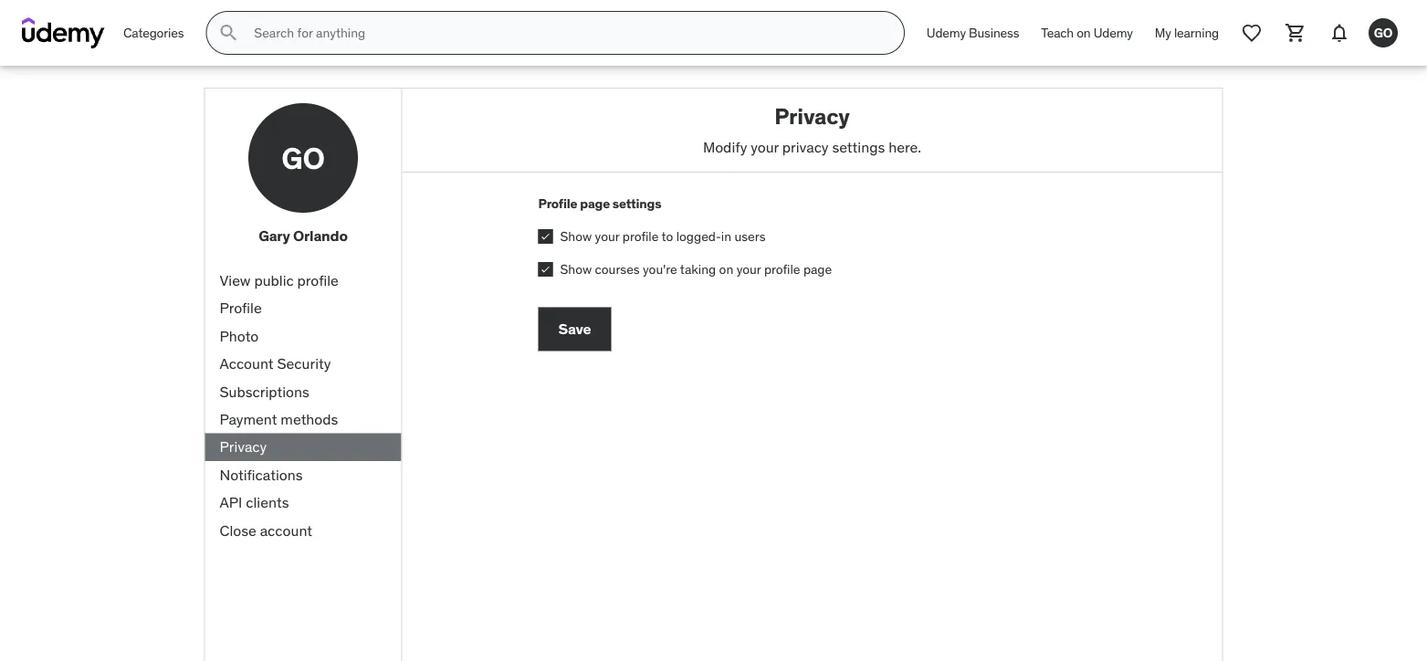 Task type: vqa. For each thing, say whether or not it's contained in the screenshot.
"notifications"
yes



Task type: locate. For each thing, give the bounding box(es) containing it.
udemy
[[927, 24, 967, 41], [1094, 24, 1134, 41]]

privacy
[[775, 102, 850, 130], [220, 438, 267, 456]]

1 horizontal spatial privacy
[[775, 102, 850, 130]]

profile up photo
[[220, 299, 262, 318]]

settings
[[833, 137, 886, 156], [613, 195, 662, 212]]

1 horizontal spatial page
[[804, 261, 832, 277]]

0 horizontal spatial page
[[580, 195, 610, 212]]

in
[[722, 228, 732, 245]]

1 vertical spatial go
[[282, 140, 325, 176]]

1 horizontal spatial go
[[1375, 24, 1393, 41]]

show right xsmall icon
[[560, 261, 592, 277]]

1 horizontal spatial settings
[[833, 137, 886, 156]]

1 vertical spatial show
[[560, 261, 592, 277]]

view public profile profile photo account security subscriptions payment methods privacy notifications api clients close account
[[220, 271, 339, 540]]

show for show your profile to logged-in users
[[560, 228, 592, 245]]

1 show from the top
[[560, 228, 592, 245]]

profile left to
[[623, 228, 659, 245]]

show right xsmall image at the left top of page
[[560, 228, 592, 245]]

show for show courses you're taking on your profile page
[[560, 261, 592, 277]]

profile
[[539, 195, 578, 212], [220, 299, 262, 318]]

users
[[735, 228, 766, 245]]

1 horizontal spatial on
[[1077, 24, 1091, 41]]

1 horizontal spatial udemy
[[1094, 24, 1134, 41]]

go right notifications icon
[[1375, 24, 1393, 41]]

go
[[1375, 24, 1393, 41], [282, 140, 325, 176]]

account
[[260, 521, 312, 540]]

0 horizontal spatial profile
[[220, 299, 262, 318]]

0 horizontal spatial go
[[282, 140, 325, 176]]

to
[[662, 228, 674, 245]]

0 horizontal spatial on
[[720, 261, 734, 277]]

privacy up privacy
[[775, 102, 850, 130]]

2 show from the top
[[560, 261, 592, 277]]

logged-
[[677, 228, 722, 245]]

security
[[277, 354, 331, 373]]

on right teach
[[1077, 24, 1091, 41]]

profile for view public profile profile photo account security subscriptions payment methods privacy notifications api clients close account
[[297, 271, 339, 290]]

1 vertical spatial profile
[[220, 299, 262, 318]]

0 horizontal spatial settings
[[613, 195, 662, 212]]

gary orlando
[[259, 227, 348, 245]]

privacy down payment
[[220, 438, 267, 456]]

notifications
[[220, 465, 303, 484]]

teach on udemy
[[1042, 24, 1134, 41]]

privacy inside privacy modify your privacy settings here.
[[775, 102, 850, 130]]

0 vertical spatial show
[[560, 228, 592, 245]]

0 vertical spatial your
[[751, 137, 779, 156]]

account security link
[[205, 350, 402, 378]]

1 horizontal spatial profile
[[623, 228, 659, 245]]

0 vertical spatial settings
[[833, 137, 886, 156]]

profile inside view public profile profile photo account security subscriptions payment methods privacy notifications api clients close account
[[297, 271, 339, 290]]

0 horizontal spatial profile
[[297, 271, 339, 290]]

notifications link
[[205, 461, 402, 489]]

profile up profile link
[[297, 271, 339, 290]]

0 vertical spatial privacy
[[775, 102, 850, 130]]

your right modify
[[751, 137, 779, 156]]

go up "gary orlando"
[[282, 140, 325, 176]]

page
[[580, 195, 610, 212], [804, 261, 832, 277]]

privacy inside view public profile profile photo account security subscriptions payment methods privacy notifications api clients close account
[[220, 438, 267, 456]]

settings up show your profile to logged-in users
[[613, 195, 662, 212]]

settings left the here. in the right top of the page
[[833, 137, 886, 156]]

1 vertical spatial privacy
[[220, 438, 267, 456]]

photo link
[[205, 322, 402, 350]]

api
[[220, 493, 242, 512]]

subscriptions link
[[205, 378, 402, 406]]

0 horizontal spatial privacy
[[220, 438, 267, 456]]

close account link
[[205, 517, 402, 545]]

save button
[[539, 307, 612, 351]]

your
[[751, 137, 779, 156], [595, 228, 620, 245], [737, 261, 762, 277]]

profile link
[[205, 295, 402, 322]]

show courses you're taking on your profile page
[[560, 261, 832, 277]]

your down profile page settings
[[595, 228, 620, 245]]

0 horizontal spatial udemy
[[927, 24, 967, 41]]

methods
[[281, 410, 338, 429]]

profile up xsmall image at the left top of page
[[539, 195, 578, 212]]

here.
[[889, 137, 922, 156]]

0 vertical spatial on
[[1077, 24, 1091, 41]]

xsmall image
[[539, 229, 553, 244]]

profile
[[623, 228, 659, 245], [765, 261, 801, 277], [297, 271, 339, 290]]

subscriptions
[[220, 382, 310, 401]]

1 horizontal spatial profile
[[539, 195, 578, 212]]

udemy image
[[22, 17, 105, 48]]

public
[[254, 271, 294, 290]]

taking
[[681, 261, 716, 277]]

udemy left my in the right of the page
[[1094, 24, 1134, 41]]

profile inside view public profile profile photo account security subscriptions payment methods privacy notifications api clients close account
[[220, 299, 262, 318]]

on right taking
[[720, 261, 734, 277]]

view public profile link
[[205, 267, 402, 295]]

clients
[[246, 493, 289, 512]]

on
[[1077, 24, 1091, 41], [720, 261, 734, 277]]

your down users at top
[[737, 261, 762, 277]]

show your profile to logged-in users
[[560, 228, 766, 245]]

submit search image
[[218, 22, 240, 44]]

account
[[220, 354, 274, 373]]

udemy left business
[[927, 24, 967, 41]]

my
[[1155, 24, 1172, 41]]

0 vertical spatial page
[[580, 195, 610, 212]]

profile down users at top
[[765, 261, 801, 277]]

show
[[560, 228, 592, 245], [560, 261, 592, 277]]



Task type: describe. For each thing, give the bounding box(es) containing it.
shopping cart with 0 items image
[[1285, 22, 1307, 44]]

wishlist image
[[1242, 22, 1264, 44]]

my learning
[[1155, 24, 1220, 41]]

categories
[[123, 24, 184, 41]]

teach on udemy link
[[1031, 11, 1145, 55]]

you're
[[643, 261, 678, 277]]

settings inside privacy modify your privacy settings here.
[[833, 137, 886, 156]]

courses
[[595, 261, 640, 277]]

2 horizontal spatial profile
[[765, 261, 801, 277]]

orlando
[[293, 227, 348, 245]]

udemy business link
[[916, 11, 1031, 55]]

payment
[[220, 410, 277, 429]]

gary
[[259, 227, 290, 245]]

modify
[[703, 137, 748, 156]]

privacy
[[783, 137, 829, 156]]

2 udemy from the left
[[1094, 24, 1134, 41]]

your inside privacy modify your privacy settings here.
[[751, 137, 779, 156]]

view
[[220, 271, 251, 290]]

business
[[969, 24, 1020, 41]]

my learning link
[[1145, 11, 1231, 55]]

Search for anything text field
[[251, 17, 882, 48]]

udemy business
[[927, 24, 1020, 41]]

1 vertical spatial settings
[[613, 195, 662, 212]]

teach
[[1042, 24, 1074, 41]]

profile for show your profile to logged-in users
[[623, 228, 659, 245]]

go link
[[1362, 11, 1406, 55]]

payment methods link
[[205, 406, 402, 434]]

learning
[[1175, 24, 1220, 41]]

1 vertical spatial page
[[804, 261, 832, 277]]

api clients link
[[205, 489, 402, 517]]

1 vertical spatial on
[[720, 261, 734, 277]]

privacy modify your privacy settings here.
[[703, 102, 922, 156]]

1 udemy from the left
[[927, 24, 967, 41]]

photo
[[220, 327, 259, 345]]

notifications image
[[1329, 22, 1351, 44]]

profile page settings
[[539, 195, 662, 212]]

xsmall image
[[539, 262, 553, 277]]

1 vertical spatial your
[[595, 228, 620, 245]]

categories button
[[112, 11, 195, 55]]

2 vertical spatial your
[[737, 261, 762, 277]]

0 vertical spatial go
[[1375, 24, 1393, 41]]

0 vertical spatial profile
[[539, 195, 578, 212]]

save
[[559, 320, 592, 338]]

privacy link
[[205, 434, 402, 461]]

close
[[220, 521, 257, 540]]



